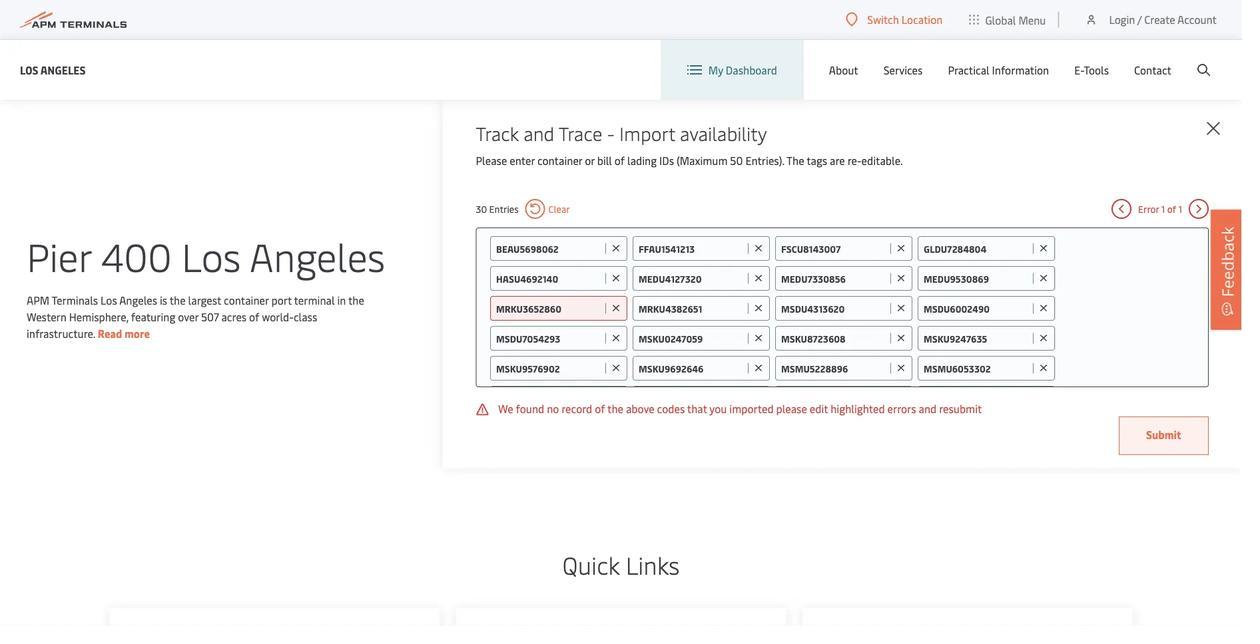 Task type: vqa. For each thing, say whether or not it's contained in the screenshot.
highlighted
yes



Task type: describe. For each thing, give the bounding box(es) containing it.
0 horizontal spatial los
[[20, 63, 38, 77]]

clear button
[[525, 199, 570, 219]]

services
[[884, 63, 923, 77]]

-
[[607, 120, 615, 146]]

login / create account link
[[1085, 0, 1217, 39]]

please
[[776, 402, 807, 416]]

western
[[27, 310, 67, 324]]

hemisphere,
[[69, 310, 128, 324]]

e-tools button
[[1074, 40, 1109, 100]]

1 horizontal spatial and
[[919, 402, 937, 416]]

/
[[1137, 12, 1142, 27]]

400
[[101, 230, 172, 282]]

services button
[[884, 40, 923, 100]]

that
[[687, 402, 707, 416]]

global
[[985, 12, 1016, 27]]

apm
[[27, 293, 49, 307]]

los for 400
[[182, 230, 241, 282]]

are
[[830, 154, 845, 168]]

dashboard
[[726, 63, 777, 77]]

terminal
[[294, 293, 335, 307]]

30 entries
[[476, 203, 519, 215]]

world-
[[262, 310, 294, 324]]

50
[[730, 154, 743, 168]]

trace
[[559, 120, 602, 146]]

read more link
[[98, 326, 150, 341]]

switch location
[[867, 12, 943, 27]]

you
[[709, 402, 727, 416]]

acres
[[221, 310, 247, 324]]

the
[[787, 154, 804, 168]]

re-
[[848, 154, 862, 168]]

quick links
[[562, 549, 680, 581]]

angeles for pier 400 los angeles
[[250, 230, 385, 282]]

please
[[476, 154, 507, 168]]

(maximum
[[677, 154, 728, 168]]

practical
[[948, 63, 989, 77]]

quick
[[562, 549, 620, 581]]

feedback button
[[1211, 210, 1242, 330]]

more
[[125, 326, 150, 341]]

found
[[516, 402, 544, 416]]

account
[[1177, 12, 1217, 27]]

entries
[[489, 203, 519, 215]]

please enter container or bill of lading ids (maximum 50 entries). the tags are re-editable.
[[476, 154, 903, 168]]

we
[[498, 402, 513, 416]]

e-
[[1074, 63, 1084, 77]]

my dashboard
[[708, 63, 777, 77]]

login / create account
[[1109, 12, 1217, 27]]

los angeles link
[[20, 62, 86, 78]]

practical information
[[948, 63, 1049, 77]]

featuring
[[131, 310, 175, 324]]

about
[[829, 63, 858, 77]]

over
[[178, 310, 198, 324]]

1 horizontal spatial container
[[537, 154, 582, 168]]

about button
[[829, 40, 858, 100]]

codes
[[657, 402, 685, 416]]

highlighted
[[831, 402, 885, 416]]

port
[[271, 293, 292, 307]]

enter
[[510, 154, 535, 168]]

los angeles
[[20, 63, 86, 77]]

e-tools
[[1074, 63, 1109, 77]]

la secondary image
[[85, 312, 318, 512]]

practical information button
[[948, 40, 1049, 100]]

1 1 from the left
[[1161, 203, 1165, 215]]

we found no record of the above codes that you imported please edit highlighted errors and resubmit
[[496, 402, 982, 416]]

read more
[[98, 326, 150, 341]]

lading
[[627, 154, 657, 168]]

information
[[992, 63, 1049, 77]]

read
[[98, 326, 122, 341]]

of right the record
[[595, 402, 605, 416]]

resubmit
[[939, 402, 982, 416]]

global menu
[[985, 12, 1046, 27]]

import
[[619, 120, 675, 146]]

terminals
[[52, 293, 98, 307]]



Task type: locate. For each thing, give the bounding box(es) containing it.
create
[[1144, 12, 1175, 27]]

above
[[626, 402, 654, 416]]

2 vertical spatial angeles
[[119, 293, 157, 307]]

1 vertical spatial container
[[224, 293, 269, 307]]

1 vertical spatial angeles
[[250, 230, 385, 282]]

0 vertical spatial and
[[524, 120, 554, 146]]

2 horizontal spatial angeles
[[250, 230, 385, 282]]

of inside "apm terminals los angeles is the largest container port terminal in the western hemisphere, featuring over 507 acres of world-class infrastructure."
[[249, 310, 259, 324]]

entries).
[[746, 154, 784, 168]]

0 vertical spatial los
[[20, 63, 38, 77]]

error
[[1138, 203, 1159, 215]]

2 horizontal spatial the
[[607, 402, 623, 416]]

1 horizontal spatial angeles
[[119, 293, 157, 307]]

view previous error image
[[1112, 199, 1132, 219]]

of
[[615, 154, 625, 168], [1167, 203, 1176, 215], [249, 310, 259, 324], [595, 402, 605, 416]]

the for found
[[607, 402, 623, 416]]

no
[[547, 402, 559, 416]]

container inside "apm terminals los angeles is the largest container port terminal in the western hemisphere, featuring over 507 acres of world-class infrastructure."
[[224, 293, 269, 307]]

angeles inside "apm terminals los angeles is the largest container port terminal in the western hemisphere, featuring over 507 acres of world-class infrastructure."
[[119, 293, 157, 307]]

los inside "apm terminals los angeles is the largest container port terminal in the western hemisphere, featuring over 507 acres of world-class infrastructure."
[[101, 293, 117, 307]]

tags
[[807, 154, 827, 168]]

container
[[537, 154, 582, 168], [224, 293, 269, 307]]

and
[[524, 120, 554, 146], [919, 402, 937, 416]]

track and trace - import availability
[[476, 120, 767, 146]]

507
[[201, 310, 219, 324]]

pier
[[27, 230, 91, 282]]

and up enter
[[524, 120, 554, 146]]

switch
[[867, 12, 899, 27]]

in
[[337, 293, 346, 307]]

of right "acres"
[[249, 310, 259, 324]]

class
[[294, 310, 317, 324]]

the right the 'in' in the left top of the page
[[348, 293, 364, 307]]

feedback
[[1216, 227, 1238, 297]]

availability
[[680, 120, 767, 146]]

submit
[[1146, 428, 1181, 442]]

errors
[[887, 402, 916, 416]]

the right is
[[170, 293, 186, 307]]

los for terminals
[[101, 293, 117, 307]]

0 horizontal spatial 1
[[1161, 203, 1165, 215]]

clear
[[548, 203, 570, 215]]

1 horizontal spatial 1
[[1178, 203, 1182, 215]]

record
[[562, 402, 592, 416]]

0 horizontal spatial angeles
[[40, 63, 86, 77]]

30
[[476, 203, 487, 215]]

1 left 'view next error' icon
[[1178, 203, 1182, 215]]

1 horizontal spatial the
[[348, 293, 364, 307]]

0 vertical spatial container
[[537, 154, 582, 168]]

2 1 from the left
[[1178, 203, 1182, 215]]

contact button
[[1134, 40, 1171, 100]]

submit button
[[1119, 417, 1209, 456]]

the left above
[[607, 402, 623, 416]]

los
[[20, 63, 38, 77], [182, 230, 241, 282], [101, 293, 117, 307]]

editable.
[[862, 154, 903, 168]]

location
[[902, 12, 943, 27]]

apm terminals los angeles is the largest container port terminal in the western hemisphere, featuring over 507 acres of world-class infrastructure.
[[27, 293, 364, 341]]

track
[[476, 120, 519, 146]]

menu
[[1019, 12, 1046, 27]]

view next error image
[[1189, 199, 1209, 219]]

login
[[1109, 12, 1135, 27]]

1 right 'error' at the right top
[[1161, 203, 1165, 215]]

the
[[170, 293, 186, 307], [348, 293, 364, 307], [607, 402, 623, 416]]

is
[[160, 293, 167, 307]]

my dashboard button
[[687, 40, 777, 100]]

0 horizontal spatial and
[[524, 120, 554, 146]]

1 horizontal spatial los
[[101, 293, 117, 307]]

links
[[626, 549, 680, 581]]

2 vertical spatial los
[[101, 293, 117, 307]]

infrastructure.
[[27, 326, 95, 341]]

0 horizontal spatial container
[[224, 293, 269, 307]]

1
[[1161, 203, 1165, 215], [1178, 203, 1182, 215]]

Entered ID text field
[[638, 242, 744, 255], [923, 242, 1029, 255], [496, 272, 602, 285], [638, 272, 744, 285], [496, 302, 602, 315], [496, 332, 602, 345], [638, 332, 744, 345], [923, 332, 1029, 345], [638, 362, 744, 375], [781, 362, 887, 375], [923, 362, 1029, 375]]

global menu button
[[956, 0, 1059, 40]]

angeles
[[40, 63, 86, 77], [250, 230, 385, 282], [119, 293, 157, 307]]

my
[[708, 63, 723, 77]]

imported
[[729, 402, 774, 416]]

ids
[[659, 154, 674, 168]]

and right errors
[[919, 402, 937, 416]]

of right 'error' at the right top
[[1167, 203, 1176, 215]]

0 horizontal spatial the
[[170, 293, 186, 307]]

the for terminals
[[170, 293, 186, 307]]

largest
[[188, 293, 221, 307]]

0 vertical spatial angeles
[[40, 63, 86, 77]]

pier 400 los angeles
[[27, 230, 385, 282]]

1 vertical spatial and
[[919, 402, 937, 416]]

edit
[[810, 402, 828, 416]]

contact
[[1134, 63, 1171, 77]]

container left or
[[537, 154, 582, 168]]

Entered ID text field
[[496, 242, 602, 255], [781, 242, 887, 255], [781, 272, 887, 285], [923, 272, 1029, 285], [638, 302, 744, 315], [781, 302, 887, 315], [923, 302, 1029, 315], [781, 332, 887, 345], [496, 362, 602, 375]]

of right 'bill'
[[615, 154, 625, 168]]

angeles for apm terminals los angeles is the largest container port terminal in the western hemisphere, featuring over 507 acres of world-class infrastructure.
[[119, 293, 157, 307]]

1 vertical spatial los
[[182, 230, 241, 282]]

container up "acres"
[[224, 293, 269, 307]]

error 1 of 1
[[1138, 203, 1182, 215]]

2 horizontal spatial los
[[182, 230, 241, 282]]

bill
[[597, 154, 612, 168]]



